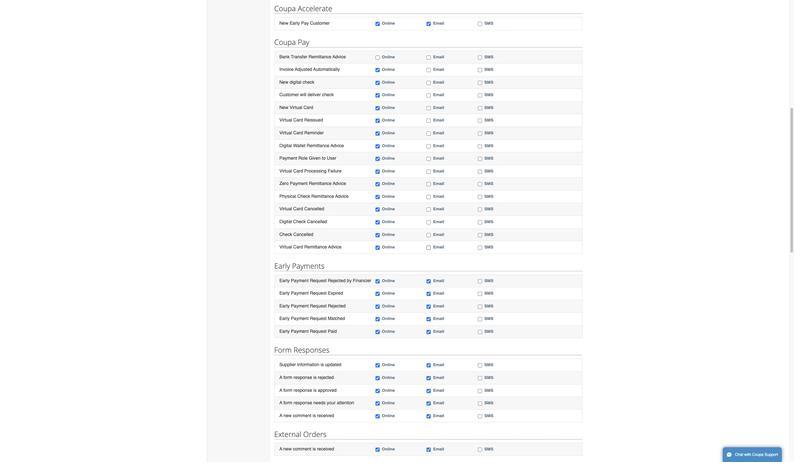 Task type: vqa. For each thing, say whether or not it's contained in the screenshot.
My to the left
no



Task type: describe. For each thing, give the bounding box(es) containing it.
payment for early payment request rejected by financier
[[291, 278, 309, 283]]

1 vertical spatial check
[[322, 92, 334, 97]]

19 sms from the top
[[484, 291, 493, 296]]

2 received from the top
[[317, 447, 334, 452]]

rejected
[[318, 375, 334, 380]]

a form response needs your attention
[[279, 401, 354, 406]]

10 email from the top
[[433, 156, 444, 161]]

26 sms from the top
[[484, 401, 493, 406]]

13 email from the top
[[433, 194, 444, 199]]

2 comment from the top
[[293, 447, 311, 452]]

digital for digital wallet remittance advice
[[279, 143, 292, 148]]

21 email from the top
[[433, 317, 444, 321]]

10 online from the top
[[382, 156, 395, 161]]

external
[[274, 429, 301, 440]]

orders
[[303, 429, 327, 440]]

5 online from the top
[[382, 93, 395, 97]]

20 sms from the top
[[484, 304, 493, 309]]

deliver
[[308, 92, 321, 97]]

response for approved
[[294, 388, 312, 393]]

virtual for virtual card reminder
[[279, 130, 292, 135]]

16 sms from the top
[[484, 232, 493, 237]]

18 online from the top
[[382, 278, 395, 283]]

form for a form response is rejected
[[283, 375, 292, 380]]

2 vertical spatial cancelled
[[293, 232, 313, 237]]

11 online from the top
[[382, 169, 395, 174]]

20 online from the top
[[382, 304, 395, 309]]

17 sms from the top
[[484, 245, 493, 250]]

coupa for coupa pay
[[274, 37, 296, 47]]

automatically
[[313, 67, 340, 72]]

user
[[327, 156, 336, 161]]

1 online from the top
[[382, 21, 395, 26]]

customer will deliver check
[[279, 92, 334, 97]]

2 a new comment is received from the top
[[279, 447, 334, 452]]

a form response is approved
[[279, 388, 337, 393]]

advice for zero payment remittance advice
[[333, 181, 346, 186]]

virtual up virtual card reissued
[[290, 105, 302, 110]]

14 online from the top
[[382, 207, 395, 212]]

8 online from the top
[[382, 131, 395, 135]]

invoice adjusted automatically
[[279, 67, 340, 72]]

20 email from the top
[[433, 304, 444, 309]]

information
[[297, 362, 319, 368]]

accelerate
[[298, 3, 332, 13]]

9 sms from the top
[[484, 143, 493, 148]]

2 new from the top
[[283, 447, 292, 452]]

28 sms from the top
[[484, 447, 493, 452]]

role
[[298, 156, 308, 161]]

6 sms from the top
[[484, 105, 493, 110]]

12 sms from the top
[[484, 181, 493, 186]]

is left the 'approved'
[[313, 388, 317, 393]]

15 online from the top
[[382, 220, 395, 224]]

28 online from the top
[[382, 447, 395, 452]]

request for early payment request paid
[[310, 329, 327, 334]]

10 sms from the top
[[484, 156, 493, 161]]

3 online from the top
[[382, 67, 395, 72]]

23 email from the top
[[433, 363, 444, 368]]

advice for bank transfer remittance advice
[[332, 54, 346, 59]]

to
[[322, 156, 326, 161]]

response for your
[[294, 401, 312, 406]]

form responses
[[274, 345, 329, 355]]

21 sms from the top
[[484, 317, 493, 321]]

1 comment from the top
[[293, 413, 311, 418]]

early for early payments
[[274, 261, 290, 271]]

28 email from the top
[[433, 447, 444, 452]]

expired
[[328, 291, 343, 296]]

form
[[274, 345, 292, 355]]

3 email from the top
[[433, 67, 444, 72]]

2 email from the top
[[433, 54, 444, 59]]

new virtual card
[[279, 105, 313, 110]]

request for early payment request rejected
[[310, 304, 327, 309]]

chat with coupa support
[[735, 453, 778, 457]]

wallet
[[293, 143, 305, 148]]

with
[[744, 453, 751, 457]]

22 online from the top
[[382, 329, 395, 334]]

1 new from the top
[[283, 413, 292, 418]]

card for cancelled
[[293, 206, 303, 212]]

8 sms from the top
[[484, 131, 493, 135]]

16 online from the top
[[382, 232, 395, 237]]

1 vertical spatial customer
[[279, 92, 299, 97]]

needs
[[313, 401, 326, 406]]

payments
[[292, 261, 325, 271]]

3 a from the top
[[279, 401, 282, 406]]

13 sms from the top
[[484, 194, 493, 199]]

new for new virtual card
[[279, 105, 288, 110]]

21 online from the top
[[382, 317, 395, 321]]

virtual card cancelled
[[279, 206, 324, 212]]

is left updated
[[321, 362, 324, 368]]

22 sms from the top
[[484, 329, 493, 334]]

18 sms from the top
[[484, 278, 493, 283]]

virtual for virtual card processing failure
[[279, 168, 292, 174]]

15 email from the top
[[433, 220, 444, 224]]

1 sms from the top
[[484, 21, 493, 26]]

paid
[[328, 329, 337, 334]]

1 a from the top
[[279, 375, 282, 380]]

rejected for early payment request rejected by financier
[[328, 278, 346, 283]]

updated
[[325, 362, 341, 368]]

27 online from the top
[[382, 414, 395, 418]]

24 sms from the top
[[484, 375, 493, 380]]

7 online from the top
[[382, 118, 395, 123]]

5 a from the top
[[279, 447, 282, 452]]

25 online from the top
[[382, 388, 395, 393]]

14 sms from the top
[[484, 207, 493, 212]]

early for early payment request paid
[[279, 329, 290, 334]]

26 online from the top
[[382, 401, 395, 406]]

4 email from the top
[[433, 80, 444, 85]]

coupa for coupa accelerate
[[274, 3, 296, 13]]

response for rejected
[[294, 375, 312, 380]]

virtual for virtual card reissued
[[279, 118, 292, 123]]

form for a form response needs your attention
[[283, 401, 292, 406]]

2 a from the top
[[279, 388, 282, 393]]

27 sms from the top
[[484, 414, 493, 418]]

digital check cancelled
[[279, 219, 327, 224]]

payment for zero payment remittance advice
[[290, 181, 308, 186]]

early for early payment request expired
[[279, 291, 290, 296]]

virtual card processing failure
[[279, 168, 341, 174]]

payment for early payment request matched
[[291, 316, 309, 321]]

physical check remittance advice
[[279, 194, 349, 199]]

4 a from the top
[[279, 413, 282, 418]]

18 email from the top
[[433, 278, 444, 283]]

4 online from the top
[[382, 80, 395, 85]]

payment for early payment request rejected
[[291, 304, 309, 309]]

6 online from the top
[[382, 105, 395, 110]]

22 email from the top
[[433, 329, 444, 334]]

digital wallet remittance advice
[[279, 143, 344, 148]]

early payment request expired
[[279, 291, 343, 296]]

check for digital
[[293, 219, 306, 224]]

9 online from the top
[[382, 143, 395, 148]]

15 sms from the top
[[484, 220, 493, 224]]

17 email from the top
[[433, 245, 444, 250]]

6 email from the top
[[433, 105, 444, 110]]

check cancelled
[[279, 232, 313, 237]]

a form response is rejected
[[279, 375, 334, 380]]

digital for digital check cancelled
[[279, 219, 292, 224]]

coupa inside chat with coupa support button
[[752, 453, 764, 457]]

card for remittance
[[293, 245, 303, 250]]

13 online from the top
[[382, 194, 395, 199]]

remittance for check
[[311, 194, 334, 199]]



Task type: locate. For each thing, give the bounding box(es) containing it.
new for new early pay customer
[[279, 21, 288, 26]]

1 vertical spatial form
[[283, 388, 292, 393]]

new left digital
[[279, 80, 288, 85]]

pay down coupa accelerate
[[301, 21, 309, 26]]

reminder
[[304, 130, 324, 135]]

early left payments
[[274, 261, 290, 271]]

1 vertical spatial new
[[279, 80, 288, 85]]

1 vertical spatial pay
[[298, 37, 309, 47]]

digital
[[279, 143, 292, 148], [279, 219, 292, 224]]

given
[[309, 156, 321, 161]]

early payment request rejected
[[279, 304, 346, 309]]

0 vertical spatial new
[[283, 413, 292, 418]]

payment up early payment request rejected
[[291, 291, 309, 296]]

3 response from the top
[[294, 401, 312, 406]]

card for reissued
[[293, 118, 303, 123]]

request up early payment request matched
[[310, 304, 327, 309]]

virtual for virtual card cancelled
[[279, 206, 292, 212]]

1 response from the top
[[294, 375, 312, 380]]

form for a form response is approved
[[283, 388, 292, 393]]

new up virtual card reissued
[[279, 105, 288, 110]]

responses
[[294, 345, 329, 355]]

0 vertical spatial customer
[[310, 21, 330, 26]]

virtual down check cancelled
[[279, 245, 292, 250]]

14 email from the top
[[433, 207, 444, 212]]

early payment request matched
[[279, 316, 345, 321]]

8 email from the top
[[433, 131, 444, 135]]

payment role given to user
[[279, 156, 336, 161]]

remittance up payments
[[304, 245, 327, 250]]

remittance for transfer
[[309, 54, 331, 59]]

advice
[[332, 54, 346, 59], [331, 143, 344, 148], [333, 181, 346, 186], [335, 194, 349, 199], [328, 245, 341, 250]]

card down check cancelled
[[293, 245, 303, 250]]

0 vertical spatial new
[[279, 21, 288, 26]]

2 vertical spatial form
[[283, 401, 292, 406]]

2 new from the top
[[279, 80, 288, 85]]

27 email from the top
[[433, 414, 444, 418]]

received down orders at the left of the page
[[317, 447, 334, 452]]

request for early payment request matched
[[310, 316, 327, 321]]

1 vertical spatial response
[[294, 388, 312, 393]]

pay up transfer
[[298, 37, 309, 47]]

12 email from the top
[[433, 181, 444, 186]]

early up early payment request rejected
[[279, 291, 290, 296]]

coupa up new early pay customer
[[274, 3, 296, 13]]

rejected left the by
[[328, 278, 346, 283]]

chat with coupa support button
[[723, 448, 782, 462]]

1 vertical spatial new
[[283, 447, 292, 452]]

1 new from the top
[[279, 21, 288, 26]]

coupa pay
[[274, 37, 309, 47]]

rejected for early payment request rejected
[[328, 304, 346, 309]]

payment for early payment request paid
[[291, 329, 309, 334]]

will
[[300, 92, 306, 97]]

virtual for virtual card remittance advice
[[279, 245, 292, 250]]

4 sms from the top
[[484, 80, 493, 85]]

form down a form response is rejected
[[283, 388, 292, 393]]

digital
[[290, 80, 301, 85]]

11 email from the top
[[433, 169, 444, 174]]

processing
[[304, 168, 326, 174]]

advice for virtual card remittance advice
[[328, 245, 341, 250]]

response down a form response is approved
[[294, 401, 312, 406]]

request for early payment request rejected by financier
[[310, 278, 327, 283]]

cancelled down digital check cancelled
[[293, 232, 313, 237]]

2 sms from the top
[[484, 54, 493, 59]]

card for processing
[[293, 168, 303, 174]]

0 vertical spatial rejected
[[328, 278, 346, 283]]

digital up check cancelled
[[279, 219, 292, 224]]

digital left 'wallet'
[[279, 143, 292, 148]]

failure
[[328, 168, 341, 174]]

0 vertical spatial pay
[[301, 21, 309, 26]]

2 request from the top
[[310, 291, 327, 296]]

chat
[[735, 453, 743, 457]]

2 vertical spatial response
[[294, 401, 312, 406]]

check down invoice adjusted automatically
[[303, 80, 314, 85]]

early for early payment request rejected
[[279, 304, 290, 309]]

23 online from the top
[[382, 363, 395, 368]]

card for reminder
[[293, 130, 303, 135]]

payment
[[279, 156, 297, 161], [290, 181, 308, 186], [291, 278, 309, 283], [291, 291, 309, 296], [291, 304, 309, 309], [291, 316, 309, 321], [291, 329, 309, 334]]

2 rejected from the top
[[328, 304, 346, 309]]

1 digital from the top
[[279, 143, 292, 148]]

payment left role
[[279, 156, 297, 161]]

0 vertical spatial a new comment is received
[[279, 413, 334, 418]]

new up external
[[283, 413, 292, 418]]

new digital check
[[279, 80, 314, 85]]

12 online from the top
[[382, 181, 395, 186]]

attention
[[337, 401, 354, 406]]

0 vertical spatial coupa
[[274, 3, 296, 13]]

7 email from the top
[[433, 118, 444, 123]]

received down your on the bottom of the page
[[317, 413, 334, 418]]

form
[[283, 375, 292, 380], [283, 388, 292, 393], [283, 401, 292, 406]]

16 email from the top
[[433, 232, 444, 237]]

pay
[[301, 21, 309, 26], [298, 37, 309, 47]]

reissued
[[304, 118, 323, 123]]

1 request from the top
[[310, 278, 327, 283]]

1 vertical spatial cancelled
[[307, 219, 327, 224]]

remittance up automatically
[[309, 54, 331, 59]]

request down early payment request rejected
[[310, 316, 327, 321]]

4 request from the top
[[310, 316, 327, 321]]

response down a form response is rejected
[[294, 388, 312, 393]]

1 vertical spatial digital
[[279, 219, 292, 224]]

early for early payment request matched
[[279, 316, 290, 321]]

0 vertical spatial comment
[[293, 413, 311, 418]]

email
[[433, 21, 444, 26], [433, 54, 444, 59], [433, 67, 444, 72], [433, 80, 444, 85], [433, 93, 444, 97], [433, 105, 444, 110], [433, 118, 444, 123], [433, 131, 444, 135], [433, 143, 444, 148], [433, 156, 444, 161], [433, 169, 444, 174], [433, 181, 444, 186], [433, 194, 444, 199], [433, 207, 444, 212], [433, 220, 444, 224], [433, 232, 444, 237], [433, 245, 444, 250], [433, 278, 444, 283], [433, 291, 444, 296], [433, 304, 444, 309], [433, 317, 444, 321], [433, 329, 444, 334], [433, 363, 444, 368], [433, 375, 444, 380], [433, 388, 444, 393], [433, 401, 444, 406], [433, 414, 444, 418], [433, 447, 444, 452]]

19 email from the top
[[433, 291, 444, 296]]

physical
[[279, 194, 296, 199]]

transfer
[[291, 54, 307, 59]]

financier
[[353, 278, 371, 283]]

0 vertical spatial cancelled
[[304, 206, 324, 212]]

1 horizontal spatial customer
[[310, 21, 330, 26]]

1 vertical spatial comment
[[293, 447, 311, 452]]

24 email from the top
[[433, 375, 444, 380]]

advice for digital wallet remittance advice
[[331, 143, 344, 148]]

check
[[303, 80, 314, 85], [322, 92, 334, 97]]

2 response from the top
[[294, 388, 312, 393]]

check for physical
[[297, 194, 310, 199]]

None checkbox
[[375, 55, 380, 60], [427, 55, 431, 60], [427, 68, 431, 72], [375, 81, 380, 85], [427, 81, 431, 85], [478, 81, 482, 85], [375, 93, 380, 98], [427, 93, 431, 98], [375, 106, 380, 110], [375, 119, 380, 123], [478, 119, 482, 123], [427, 132, 431, 136], [478, 132, 482, 136], [375, 157, 380, 161], [478, 157, 482, 161], [375, 170, 380, 174], [375, 182, 380, 187], [427, 182, 431, 187], [375, 195, 380, 199], [478, 195, 482, 199], [375, 208, 380, 212], [427, 208, 431, 212], [478, 208, 482, 212], [375, 220, 380, 225], [427, 220, 431, 225], [375, 279, 380, 284], [478, 279, 482, 284], [478, 292, 482, 296], [427, 305, 431, 309], [478, 305, 482, 309], [375, 318, 380, 322], [478, 318, 482, 322], [375, 330, 380, 334], [478, 330, 482, 334], [478, 364, 482, 368], [375, 376, 380, 381], [478, 376, 482, 381], [478, 389, 482, 393], [375, 402, 380, 406], [375, 415, 380, 419], [478, 448, 482, 452], [375, 55, 380, 60], [427, 55, 431, 60], [427, 68, 431, 72], [375, 81, 380, 85], [427, 81, 431, 85], [478, 81, 482, 85], [375, 93, 380, 98], [427, 93, 431, 98], [375, 106, 380, 110], [375, 119, 380, 123], [478, 119, 482, 123], [427, 132, 431, 136], [478, 132, 482, 136], [375, 157, 380, 161], [478, 157, 482, 161], [375, 170, 380, 174], [375, 182, 380, 187], [427, 182, 431, 187], [375, 195, 380, 199], [478, 195, 482, 199], [375, 208, 380, 212], [427, 208, 431, 212], [478, 208, 482, 212], [375, 220, 380, 225], [427, 220, 431, 225], [375, 279, 380, 284], [478, 279, 482, 284], [478, 292, 482, 296], [427, 305, 431, 309], [478, 305, 482, 309], [375, 318, 380, 322], [478, 318, 482, 322], [375, 330, 380, 334], [478, 330, 482, 334], [478, 364, 482, 368], [375, 376, 380, 381], [478, 376, 482, 381], [478, 389, 482, 393], [375, 402, 380, 406], [375, 415, 380, 419], [478, 448, 482, 452]]

25 email from the top
[[433, 388, 444, 393]]

early payments
[[274, 261, 325, 271]]

is down orders at the left of the page
[[313, 447, 316, 452]]

virtual up zero
[[279, 168, 292, 174]]

check down virtual card cancelled
[[293, 219, 306, 224]]

1 vertical spatial check
[[293, 219, 306, 224]]

remittance for payment
[[309, 181, 332, 186]]

11 sms from the top
[[484, 169, 493, 174]]

1 received from the top
[[317, 413, 334, 418]]

card down customer will deliver check
[[304, 105, 313, 110]]

remittance up given
[[307, 143, 329, 148]]

sms
[[484, 21, 493, 26], [484, 54, 493, 59], [484, 67, 493, 72], [484, 80, 493, 85], [484, 93, 493, 97], [484, 105, 493, 110], [484, 118, 493, 123], [484, 131, 493, 135], [484, 143, 493, 148], [484, 156, 493, 161], [484, 169, 493, 174], [484, 181, 493, 186], [484, 194, 493, 199], [484, 207, 493, 212], [484, 220, 493, 224], [484, 232, 493, 237], [484, 245, 493, 250], [484, 278, 493, 283], [484, 291, 493, 296], [484, 304, 493, 309], [484, 317, 493, 321], [484, 329, 493, 334], [484, 363, 493, 368], [484, 375, 493, 380], [484, 388, 493, 393], [484, 401, 493, 406], [484, 414, 493, 418], [484, 447, 493, 452]]

zero
[[279, 181, 289, 186]]

5 email from the top
[[433, 93, 444, 97]]

rejected up matched
[[328, 304, 346, 309]]

cancelled down physical check remittance advice
[[304, 206, 324, 212]]

1 horizontal spatial check
[[322, 92, 334, 97]]

response up a form response is approved
[[294, 375, 312, 380]]

customer down accelerate
[[310, 21, 330, 26]]

card up 'wallet'
[[293, 130, 303, 135]]

19 online from the top
[[382, 291, 395, 296]]

25 sms from the top
[[484, 388, 493, 393]]

1 vertical spatial a new comment is received
[[279, 447, 334, 452]]

new
[[283, 413, 292, 418], [283, 447, 292, 452]]

check right deliver
[[322, 92, 334, 97]]

request for early payment request expired
[[310, 291, 327, 296]]

coupa accelerate
[[274, 3, 332, 13]]

None checkbox
[[375, 22, 380, 26], [427, 22, 431, 26], [478, 22, 482, 26], [478, 55, 482, 60], [375, 68, 380, 72], [478, 68, 482, 72], [478, 93, 482, 98], [427, 106, 431, 110], [478, 106, 482, 110], [427, 119, 431, 123], [375, 132, 380, 136], [375, 144, 380, 148], [427, 144, 431, 148], [478, 144, 482, 148], [427, 157, 431, 161], [427, 170, 431, 174], [478, 170, 482, 174], [478, 182, 482, 187], [427, 195, 431, 199], [478, 220, 482, 225], [375, 233, 380, 237], [427, 233, 431, 237], [478, 233, 482, 237], [375, 246, 380, 250], [427, 246, 431, 250], [478, 246, 482, 250], [427, 279, 431, 284], [375, 292, 380, 296], [427, 292, 431, 296], [375, 305, 380, 309], [427, 318, 431, 322], [427, 330, 431, 334], [375, 364, 380, 368], [427, 364, 431, 368], [427, 376, 431, 381], [375, 389, 380, 393], [427, 389, 431, 393], [427, 402, 431, 406], [478, 402, 482, 406], [427, 415, 431, 419], [478, 415, 482, 419], [375, 448, 380, 452], [427, 448, 431, 452], [375, 22, 380, 26], [427, 22, 431, 26], [478, 22, 482, 26], [478, 55, 482, 60], [375, 68, 380, 72], [478, 68, 482, 72], [478, 93, 482, 98], [427, 106, 431, 110], [478, 106, 482, 110], [427, 119, 431, 123], [375, 132, 380, 136], [375, 144, 380, 148], [427, 144, 431, 148], [478, 144, 482, 148], [427, 157, 431, 161], [427, 170, 431, 174], [478, 170, 482, 174], [478, 182, 482, 187], [427, 195, 431, 199], [478, 220, 482, 225], [375, 233, 380, 237], [427, 233, 431, 237], [478, 233, 482, 237], [375, 246, 380, 250], [427, 246, 431, 250], [478, 246, 482, 250], [427, 279, 431, 284], [375, 292, 380, 296], [427, 292, 431, 296], [375, 305, 380, 309], [427, 318, 431, 322], [427, 330, 431, 334], [375, 364, 380, 368], [427, 364, 431, 368], [427, 376, 431, 381], [375, 389, 380, 393], [427, 389, 431, 393], [427, 402, 431, 406], [478, 402, 482, 406], [427, 415, 431, 419], [478, 415, 482, 419], [375, 448, 380, 452], [427, 448, 431, 452]]

a new comment is received
[[279, 413, 334, 418], [279, 447, 334, 452]]

early up early payment request paid
[[279, 316, 290, 321]]

1 a new comment is received from the top
[[279, 413, 334, 418]]

coupa up the bank
[[274, 37, 296, 47]]

cancelled for digital check cancelled
[[307, 219, 327, 224]]

comment up external orders
[[293, 413, 311, 418]]

early for early payment request rejected by financier
[[279, 278, 290, 283]]

rejected
[[328, 278, 346, 283], [328, 304, 346, 309]]

3 sms from the top
[[484, 67, 493, 72]]

new
[[279, 21, 288, 26], [279, 80, 288, 85], [279, 105, 288, 110]]

early down coupa accelerate
[[290, 21, 300, 26]]

new early pay customer
[[279, 21, 330, 26]]

virtual down virtual card reissued
[[279, 130, 292, 135]]

payment up early payment request paid
[[291, 316, 309, 321]]

0 vertical spatial form
[[283, 375, 292, 380]]

1 vertical spatial received
[[317, 447, 334, 452]]

virtual card reminder
[[279, 130, 324, 135]]

by
[[347, 278, 352, 283]]

2 vertical spatial new
[[279, 105, 288, 110]]

bank
[[279, 54, 290, 59]]

1 rejected from the top
[[328, 278, 346, 283]]

1 email from the top
[[433, 21, 444, 26]]

0 vertical spatial check
[[297, 194, 310, 199]]

payment down early payment request matched
[[291, 329, 309, 334]]

is
[[321, 362, 324, 368], [313, 375, 317, 380], [313, 388, 317, 393], [313, 413, 316, 418], [313, 447, 316, 452]]

payment down early payment request expired
[[291, 304, 309, 309]]

response
[[294, 375, 312, 380], [294, 388, 312, 393], [294, 401, 312, 406]]

remittance down processing
[[309, 181, 332, 186]]

5 sms from the top
[[484, 93, 493, 97]]

2 vertical spatial check
[[279, 232, 292, 237]]

2 online from the top
[[382, 54, 395, 59]]

a new comment is received down external orders
[[279, 447, 334, 452]]

your
[[327, 401, 336, 406]]

card down new virtual card
[[293, 118, 303, 123]]

request up early payment request rejected
[[310, 291, 327, 296]]

comment down external orders
[[293, 447, 311, 452]]

support
[[765, 453, 778, 457]]

early payment request rejected by financier
[[279, 278, 371, 283]]

virtual down new virtual card
[[279, 118, 292, 123]]

0 horizontal spatial customer
[[279, 92, 299, 97]]

supplier
[[279, 362, 296, 368]]

request up early payment request expired
[[310, 278, 327, 283]]

remittance
[[309, 54, 331, 59], [307, 143, 329, 148], [309, 181, 332, 186], [311, 194, 334, 199], [304, 245, 327, 250]]

customer
[[310, 21, 330, 26], [279, 92, 299, 97]]

adjusted
[[295, 67, 312, 72]]

coupa
[[274, 3, 296, 13], [274, 37, 296, 47], [752, 453, 764, 457]]

remittance for card
[[304, 245, 327, 250]]

0 vertical spatial response
[[294, 375, 312, 380]]

external orders
[[274, 429, 327, 440]]

cancelled
[[304, 206, 324, 212], [307, 219, 327, 224], [293, 232, 313, 237]]

0 vertical spatial received
[[317, 413, 334, 418]]

early down early payment request expired
[[279, 304, 290, 309]]

early payment request paid
[[279, 329, 337, 334]]

remittance for wallet
[[307, 143, 329, 148]]

a
[[279, 375, 282, 380], [279, 388, 282, 393], [279, 401, 282, 406], [279, 413, 282, 418], [279, 447, 282, 452]]

0 horizontal spatial check
[[303, 80, 314, 85]]

check
[[297, 194, 310, 199], [293, 219, 306, 224], [279, 232, 292, 237]]

24 online from the top
[[382, 375, 395, 380]]

3 new from the top
[[279, 105, 288, 110]]

3 form from the top
[[283, 401, 292, 406]]

customer left the will
[[279, 92, 299, 97]]

virtual
[[290, 105, 302, 110], [279, 118, 292, 123], [279, 130, 292, 135], [279, 168, 292, 174], [279, 206, 292, 212], [279, 245, 292, 250]]

0 vertical spatial digital
[[279, 143, 292, 148]]

is down a form response needs your attention
[[313, 413, 316, 418]]

early down early payments
[[279, 278, 290, 283]]

1 vertical spatial rejected
[[328, 304, 346, 309]]

check down digital check cancelled
[[279, 232, 292, 237]]

payment down early payments
[[291, 278, 309, 283]]

payment for early payment request expired
[[291, 291, 309, 296]]

request down early payment request matched
[[310, 329, 327, 334]]

virtual down physical
[[279, 206, 292, 212]]

cancelled for virtual card cancelled
[[304, 206, 324, 212]]

supplier information is updated
[[279, 362, 341, 368]]

1 vertical spatial coupa
[[274, 37, 296, 47]]

remittance down zero payment remittance advice
[[311, 194, 334, 199]]

early up form
[[279, 329, 290, 334]]

17 online from the top
[[382, 245, 395, 250]]

3 request from the top
[[310, 304, 327, 309]]

virtual card reissued
[[279, 118, 323, 123]]

2 digital from the top
[[279, 219, 292, 224]]

new for new digital check
[[279, 80, 288, 85]]

7 sms from the top
[[484, 118, 493, 123]]

coupa right the with
[[752, 453, 764, 457]]

approved
[[318, 388, 337, 393]]

new down external
[[283, 447, 292, 452]]

a new comment is received down a form response needs your attention
[[279, 413, 334, 418]]

form down a form response is approved
[[283, 401, 292, 406]]

new up coupa pay
[[279, 21, 288, 26]]

online
[[382, 21, 395, 26], [382, 54, 395, 59], [382, 67, 395, 72], [382, 80, 395, 85], [382, 93, 395, 97], [382, 105, 395, 110], [382, 118, 395, 123], [382, 131, 395, 135], [382, 143, 395, 148], [382, 156, 395, 161], [382, 169, 395, 174], [382, 181, 395, 186], [382, 194, 395, 199], [382, 207, 395, 212], [382, 220, 395, 224], [382, 232, 395, 237], [382, 245, 395, 250], [382, 278, 395, 283], [382, 291, 395, 296], [382, 304, 395, 309], [382, 317, 395, 321], [382, 329, 395, 334], [382, 363, 395, 368], [382, 375, 395, 380], [382, 388, 395, 393], [382, 401, 395, 406], [382, 414, 395, 418], [382, 447, 395, 452]]

request
[[310, 278, 327, 283], [310, 291, 327, 296], [310, 304, 327, 309], [310, 316, 327, 321], [310, 329, 327, 334]]

form down the supplier
[[283, 375, 292, 380]]

cancelled down virtual card cancelled
[[307, 219, 327, 224]]

card up digital check cancelled
[[293, 206, 303, 212]]

is left rejected
[[313, 375, 317, 380]]

advice for physical check remittance advice
[[335, 194, 349, 199]]

23 sms from the top
[[484, 363, 493, 368]]

payment right zero
[[290, 181, 308, 186]]

bank transfer remittance advice
[[279, 54, 346, 59]]

early
[[290, 21, 300, 26], [274, 261, 290, 271], [279, 278, 290, 283], [279, 291, 290, 296], [279, 304, 290, 309], [279, 316, 290, 321], [279, 329, 290, 334]]

0 vertical spatial check
[[303, 80, 314, 85]]

2 form from the top
[[283, 388, 292, 393]]

received
[[317, 413, 334, 418], [317, 447, 334, 452]]

26 email from the top
[[433, 401, 444, 406]]

comment
[[293, 413, 311, 418], [293, 447, 311, 452]]

9 email from the top
[[433, 143, 444, 148]]

zero payment remittance advice
[[279, 181, 346, 186]]

matched
[[328, 316, 345, 321]]

check up virtual card cancelled
[[297, 194, 310, 199]]

card down role
[[293, 168, 303, 174]]

invoice
[[279, 67, 294, 72]]

virtual card remittance advice
[[279, 245, 341, 250]]

card
[[304, 105, 313, 110], [293, 118, 303, 123], [293, 130, 303, 135], [293, 168, 303, 174], [293, 206, 303, 212], [293, 245, 303, 250]]

2 vertical spatial coupa
[[752, 453, 764, 457]]



